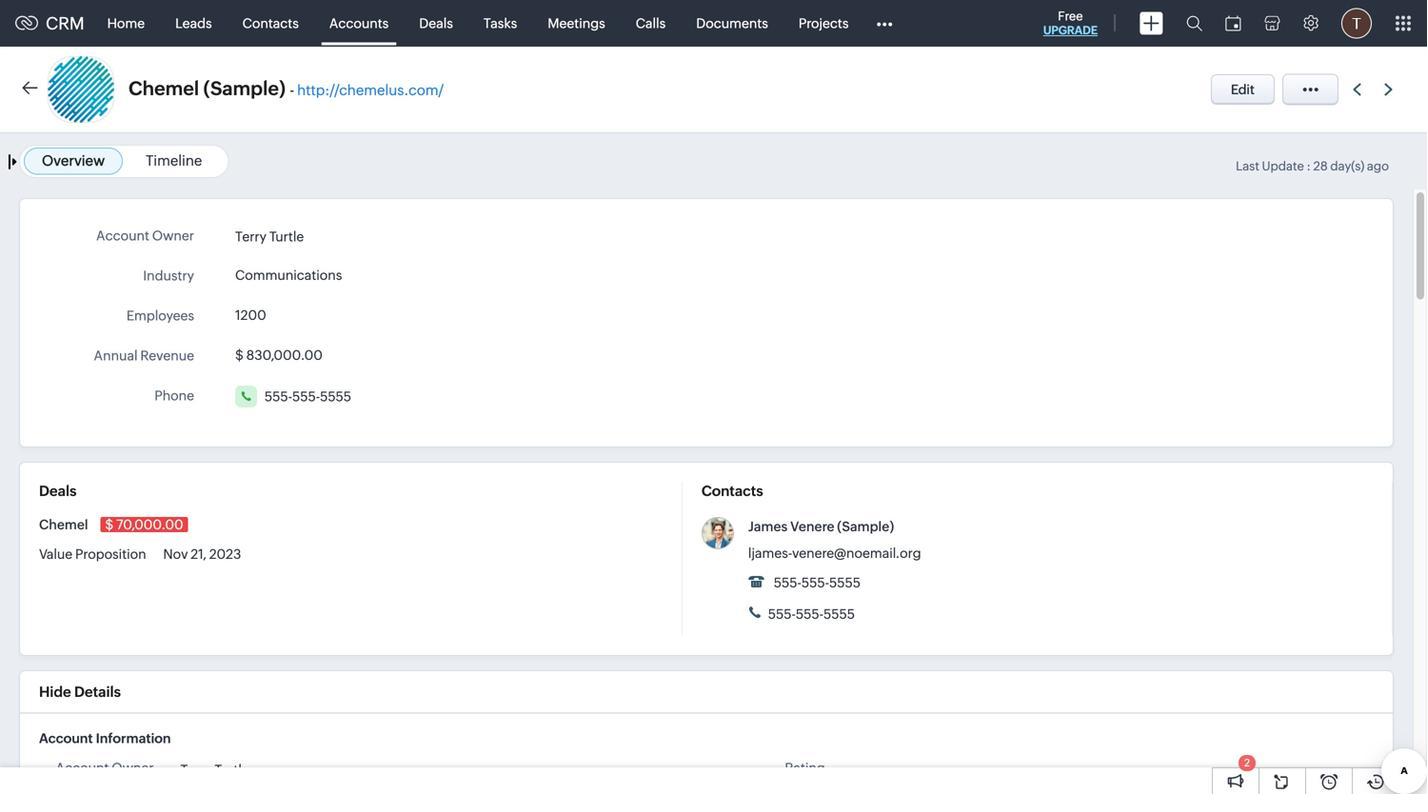Task type: vqa. For each thing, say whether or not it's contained in the screenshot.
Calls link
yes



Task type: describe. For each thing, give the bounding box(es) containing it.
$ 70,000.00
[[105, 517, 183, 532]]

last
[[1236, 159, 1260, 173]]

overview
[[42, 152, 105, 169]]

details
[[74, 684, 121, 700]]

ago
[[1367, 159, 1389, 173]]

http://chemelus.com/ link
[[297, 82, 444, 99]]

leads link
[[160, 0, 227, 46]]

deals inside deals link
[[419, 16, 453, 31]]

2 vertical spatial account
[[56, 760, 109, 775]]

documents link
[[681, 0, 783, 46]]

james
[[748, 519, 788, 534]]

annual
[[94, 348, 138, 363]]

projects
[[799, 16, 849, 31]]

ljames-
[[748, 546, 792, 561]]

upgrade
[[1043, 24, 1098, 37]]

$ for $ 70,000.00
[[105, 517, 113, 532]]

crm link
[[15, 14, 84, 33]]

1 vertical spatial terry turtle
[[180, 762, 249, 777]]

create menu image
[[1140, 12, 1163, 35]]

create menu element
[[1128, 0, 1175, 46]]

calls link
[[620, 0, 681, 46]]

next record image
[[1384, 83, 1397, 96]]

james venere (sample)
[[748, 519, 894, 534]]

0 vertical spatial terry turtle
[[235, 229, 304, 244]]

calendar image
[[1225, 16, 1242, 31]]

edit button
[[1211, 74, 1275, 105]]

overview link
[[42, 152, 105, 169]]

1 vertical spatial 555-555-5555
[[771, 575, 861, 590]]

search element
[[1175, 0, 1214, 47]]

0 horizontal spatial deals
[[39, 483, 77, 499]]

ljames-venere@noemail.org
[[748, 546, 921, 561]]

contacts inside contacts link
[[242, 16, 299, 31]]

day(s)
[[1330, 159, 1365, 173]]

2023
[[209, 547, 241, 562]]

0 vertical spatial account
[[96, 228, 149, 243]]

1 vertical spatial account owner
[[56, 760, 154, 775]]

1 vertical spatial owner
[[112, 760, 154, 775]]

annual revenue
[[94, 348, 194, 363]]

previous record image
[[1353, 83, 1362, 96]]

chemel for chemel (sample) - http://chemelus.com/
[[129, 78, 199, 99]]

0 vertical spatial account owner
[[96, 228, 194, 243]]

http://chemelus.com/
[[297, 82, 444, 99]]

calls
[[636, 16, 666, 31]]

1 vertical spatial account
[[39, 731, 93, 746]]

1 vertical spatial 5555
[[829, 575, 861, 590]]

nov
[[163, 547, 188, 562]]

tasks link
[[468, 0, 532, 46]]

leads
[[175, 16, 212, 31]]

1 vertical spatial (sample)
[[837, 519, 894, 534]]

value proposition
[[39, 547, 149, 562]]

account information
[[39, 731, 171, 746]]

free
[[1058, 9, 1083, 23]]

0 vertical spatial (sample)
[[203, 78, 286, 99]]

ljames-venere@noemail.org link
[[748, 546, 921, 561]]

tasks
[[484, 16, 517, 31]]

search image
[[1186, 15, 1203, 31]]

nov 21, 2023
[[163, 547, 241, 562]]

rating
[[785, 760, 825, 775]]

hide details link
[[39, 684, 121, 700]]

:
[[1307, 159, 1311, 173]]



Task type: locate. For each thing, give the bounding box(es) containing it.
(sample) left -
[[203, 78, 286, 99]]

0 vertical spatial $
[[235, 348, 244, 363]]

deals up chemel link on the bottom left of the page
[[39, 483, 77, 499]]

1 horizontal spatial deals
[[419, 16, 453, 31]]

phone
[[155, 388, 194, 403]]

0 horizontal spatial $
[[105, 517, 113, 532]]

1 vertical spatial $
[[105, 517, 113, 532]]

chemel for chemel
[[39, 517, 91, 532]]

21,
[[191, 547, 207, 562]]

venere@noemail.org
[[792, 546, 921, 561]]

0 vertical spatial chemel
[[129, 78, 199, 99]]

documents
[[696, 16, 768, 31]]

timeline link
[[146, 152, 202, 169]]

deals
[[419, 16, 453, 31], [39, 483, 77, 499]]

$  830,000.00
[[235, 348, 323, 363]]

information
[[96, 731, 171, 746]]

account down the hide
[[39, 731, 93, 746]]

2
[[1244, 757, 1250, 769]]

70,000.00
[[116, 517, 183, 532]]

(sample) up venere@noemail.org
[[837, 519, 894, 534]]

venere
[[790, 519, 835, 534]]

1200
[[235, 308, 266, 323]]

1 horizontal spatial contacts
[[702, 483, 763, 499]]

$ down 1200
[[235, 348, 244, 363]]

1 vertical spatial terry
[[180, 762, 212, 777]]

communications
[[235, 268, 342, 283]]

owner down the information
[[112, 760, 154, 775]]

contacts up james
[[702, 483, 763, 499]]

555-
[[265, 389, 292, 404], [292, 389, 320, 404], [774, 575, 802, 590], [802, 575, 829, 590], [768, 606, 796, 622], [796, 606, 824, 622]]

1 horizontal spatial terry
[[235, 229, 267, 244]]

james venere (sample) link
[[748, 519, 894, 534]]

-
[[290, 82, 294, 99]]

account owner
[[96, 228, 194, 243], [56, 760, 154, 775]]

contacts link
[[227, 0, 314, 46]]

0 horizontal spatial contacts
[[242, 16, 299, 31]]

profile image
[[1342, 8, 1372, 39]]

home link
[[92, 0, 160, 46]]

0 vertical spatial 555-555-5555
[[265, 389, 351, 404]]

0 vertical spatial deals
[[419, 16, 453, 31]]

0 horizontal spatial (sample)
[[203, 78, 286, 99]]

1 horizontal spatial turtle
[[269, 229, 304, 244]]

terry
[[235, 229, 267, 244], [180, 762, 212, 777]]

(sample)
[[203, 78, 286, 99], [837, 519, 894, 534]]

account down account information
[[56, 760, 109, 775]]

last update : 28 day(s) ago
[[1236, 159, 1389, 173]]

28
[[1313, 159, 1328, 173]]

value
[[39, 547, 73, 562]]

chemel up value
[[39, 517, 91, 532]]

revenue
[[140, 348, 194, 363]]

free upgrade
[[1043, 9, 1098, 37]]

industry
[[143, 268, 194, 283]]

employees
[[126, 308, 194, 323]]

account owner up industry on the top of page
[[96, 228, 194, 243]]

deals left tasks link
[[419, 16, 453, 31]]

0 vertical spatial 5555
[[320, 389, 351, 404]]

chemel
[[129, 78, 199, 99], [39, 517, 91, 532]]

0 vertical spatial turtle
[[269, 229, 304, 244]]

update
[[1262, 159, 1304, 173]]

owner up industry on the top of page
[[152, 228, 194, 243]]

meetings link
[[532, 0, 620, 46]]

proposition
[[75, 547, 146, 562]]

830,000.00
[[246, 348, 323, 363]]

account
[[96, 228, 149, 243], [39, 731, 93, 746], [56, 760, 109, 775]]

1 horizontal spatial (sample)
[[837, 519, 894, 534]]

meetings
[[548, 16, 605, 31]]

chemel (sample) - http://chemelus.com/
[[129, 78, 444, 99]]

crm
[[46, 14, 84, 33]]

0 vertical spatial owner
[[152, 228, 194, 243]]

owner
[[152, 228, 194, 243], [112, 760, 154, 775]]

hide
[[39, 684, 71, 700]]

1 vertical spatial chemel
[[39, 517, 91, 532]]

projects link
[[783, 0, 864, 46]]

chemel link
[[39, 517, 91, 532]]

0 horizontal spatial chemel
[[39, 517, 91, 532]]

1 vertical spatial contacts
[[702, 483, 763, 499]]

1 horizontal spatial chemel
[[129, 78, 199, 99]]

deals link
[[404, 0, 468, 46]]

$ for $  830,000.00
[[235, 348, 244, 363]]

2 vertical spatial 555-555-5555
[[765, 606, 855, 622]]

chemel down leads
[[129, 78, 199, 99]]

hide details
[[39, 684, 121, 700]]

contacts up "chemel (sample) - http://chemelus.com/"
[[242, 16, 299, 31]]

0 horizontal spatial terry
[[180, 762, 212, 777]]

contacts
[[242, 16, 299, 31], [702, 483, 763, 499]]

2 vertical spatial 5555
[[824, 606, 855, 622]]

home
[[107, 16, 145, 31]]

account up industry on the top of page
[[96, 228, 149, 243]]

0 vertical spatial terry
[[235, 229, 267, 244]]

1 vertical spatial deals
[[39, 483, 77, 499]]

terry turtle
[[235, 229, 304, 244], [180, 762, 249, 777]]

1 horizontal spatial $
[[235, 348, 244, 363]]

account owner down account information
[[56, 760, 154, 775]]

$
[[235, 348, 244, 363], [105, 517, 113, 532]]

Other Modules field
[[864, 8, 905, 39]]

0 horizontal spatial turtle
[[215, 762, 249, 777]]

timeline
[[146, 152, 202, 169]]

5555
[[320, 389, 351, 404], [829, 575, 861, 590], [824, 606, 855, 622]]

555-555-5555
[[265, 389, 351, 404], [771, 575, 861, 590], [765, 606, 855, 622]]

1 vertical spatial turtle
[[215, 762, 249, 777]]

accounts link
[[314, 0, 404, 46]]

accounts
[[329, 16, 389, 31]]

0 vertical spatial contacts
[[242, 16, 299, 31]]

$ up proposition
[[105, 517, 113, 532]]

edit
[[1231, 82, 1255, 97]]

turtle
[[269, 229, 304, 244], [215, 762, 249, 777]]

profile element
[[1330, 0, 1383, 46]]



